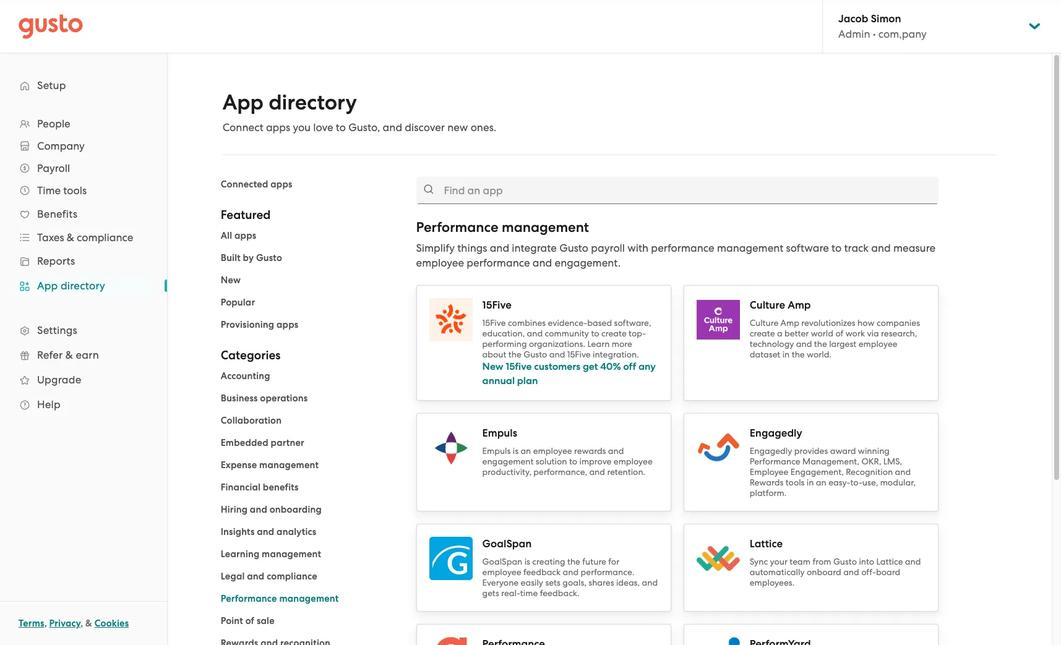Task type: describe. For each thing, give the bounding box(es) containing it.
performance.
[[581, 568, 635, 577]]

upgrade link
[[12, 369, 155, 391]]

an inside engagedly engagedly provides award winning performance management, okr, lms, employee engagement, recognition and rewards tools in an easy-to-use, modular, platform.
[[816, 478, 827, 488]]

payroll button
[[12, 157, 155, 179]]

0 vertical spatial performance
[[651, 242, 715, 254]]

an inside empuls empuls is an employee rewards and engagement solution to improve employee productivity, performance, and retention.
[[521, 446, 531, 456]]

list for categories
[[221, 369, 398, 646]]

employee
[[750, 467, 789, 477]]

culture amp culture amp revolutionizes how companies create a better world of work via research, technology and the largest employee dataset in the world.
[[750, 299, 920, 360]]

solution
[[536, 457, 567, 467]]

compliance for taxes & compliance
[[77, 231, 133, 244]]

financial benefits
[[221, 482, 299, 493]]

2 , from the left
[[81, 618, 83, 629]]

the inside 15five 15five combines evidence-based software, education, and community to create top- performing organizations. learn more about the gusto and 15five integration. new 15five customers get 40% off any annual plan
[[509, 350, 522, 360]]

operations
[[260, 393, 308, 404]]

lattice logo image
[[697, 547, 740, 571]]

simplify
[[416, 242, 455, 254]]

tools inside engagedly engagedly provides award winning performance management, okr, lms, employee engagement, recognition and rewards tools in an easy-to-use, modular, platform.
[[786, 478, 805, 488]]

to inside empuls empuls is an employee rewards and engagement solution to improve employee productivity, performance, and retention.
[[569, 457, 577, 467]]

legal and compliance link
[[221, 571, 317, 582]]

compliance for legal and compliance
[[267, 571, 317, 582]]

popular link
[[221, 297, 255, 308]]

gets
[[482, 589, 499, 598]]

cookies button
[[95, 616, 129, 631]]

management for learning management
[[262, 549, 321, 560]]

legal and compliance
[[221, 571, 317, 582]]

benefits
[[263, 482, 299, 493]]

learn
[[588, 339, 610, 349]]

benefits link
[[12, 203, 155, 225]]

reports
[[37, 255, 75, 267]]

platform.
[[750, 488, 787, 498]]

accounting
[[221, 371, 270, 382]]

taxes & compliance
[[37, 231, 133, 244]]

connect
[[223, 121, 263, 134]]

jacob
[[839, 12, 869, 25]]

apps inside app directory connect apps you love to gusto, and discover new ones.
[[266, 121, 290, 134]]

onboard
[[807, 568, 842, 577]]

time
[[37, 184, 61, 197]]

ones.
[[471, 121, 497, 134]]

cookies
[[95, 618, 129, 629]]

technology
[[750, 339, 794, 349]]

the up world.
[[814, 339, 827, 349]]

terms link
[[19, 618, 44, 629]]

retention.
[[607, 467, 646, 477]]

rewards
[[574, 446, 606, 456]]

accounting link
[[221, 371, 270, 382]]

apps for all apps
[[235, 230, 256, 241]]

sets
[[545, 578, 561, 588]]

modular,
[[880, 478, 916, 488]]

and up the improve
[[608, 446, 624, 456]]

the inside goalspan goalspan is creating the future for employee feedback and performance. everyone easily sets goals, shares ideas, and gets real-time feedback.
[[567, 557, 580, 567]]

tools inside dropdown button
[[63, 184, 87, 197]]

collaboration link
[[221, 415, 282, 426]]

point of sale
[[221, 616, 275, 627]]

create inside culture amp culture amp revolutionizes how companies create a better world of work via research, technology and the largest employee dataset in the world.
[[750, 329, 775, 339]]

to-
[[851, 478, 863, 488]]

2 engagedly from the top
[[750, 446, 792, 456]]

and down the improve
[[589, 467, 605, 477]]

off-
[[862, 568, 876, 577]]

new link
[[221, 275, 241, 286]]

and down integrate
[[533, 257, 552, 269]]

performance,
[[534, 467, 587, 477]]

hiring and onboarding
[[221, 504, 322, 516]]

new inside 'list'
[[221, 275, 241, 286]]

creating
[[532, 557, 565, 567]]

hiring
[[221, 504, 248, 516]]

management left 'software'
[[717, 242, 784, 254]]

expense management link
[[221, 460, 319, 471]]

integrate
[[512, 242, 557, 254]]

legal
[[221, 571, 245, 582]]

simon
[[871, 12, 901, 25]]

onboarding
[[270, 504, 322, 516]]

and inside app directory connect apps you love to gusto, and discover new ones.
[[383, 121, 402, 134]]

goals,
[[563, 578, 587, 588]]

financial benefits link
[[221, 482, 299, 493]]

is for empuls
[[513, 446, 519, 456]]

app for app directory
[[37, 280, 58, 292]]

app for app directory connect apps you love to gusto, and discover new ones.
[[223, 90, 264, 115]]

terms
[[19, 618, 44, 629]]

App Search field
[[416, 177, 939, 204]]

combines
[[508, 318, 546, 328]]

is for goalspan
[[525, 557, 530, 567]]

app directory connect apps you love to gusto, and discover new ones.
[[223, 90, 497, 134]]

feedback.
[[540, 589, 580, 598]]

& for earn
[[65, 349, 73, 361]]

privacy
[[49, 618, 81, 629]]

employee inside goalspan goalspan is creating the future for employee feedback and performance. everyone easily sets goals, shares ideas, and gets real-time feedback.
[[482, 568, 521, 577]]

create inside 15five 15five combines evidence-based software, education, and community to create top- performing organizations. learn more about the gusto and 15five integration. new 15five customers get 40% off any annual plan
[[602, 329, 627, 339]]

and right track
[[872, 242, 891, 254]]

0 vertical spatial 15five
[[482, 299, 512, 312]]

1 vertical spatial 15five
[[482, 318, 506, 328]]

time
[[520, 589, 538, 598]]

time tools button
[[12, 179, 155, 202]]

2 goalspan from the top
[[482, 557, 523, 567]]

rewards
[[750, 478, 784, 488]]

1 empuls from the top
[[482, 427, 517, 440]]

your
[[770, 557, 788, 567]]

organizations.
[[529, 339, 585, 349]]

engagement.
[[555, 257, 621, 269]]

financial
[[221, 482, 261, 493]]

annual
[[482, 375, 515, 386]]

empuls empuls is an employee rewards and engagement solution to improve employee productivity, performance, and retention.
[[482, 427, 653, 477]]

2 vertical spatial 15five
[[567, 350, 591, 360]]

lattice sync your team from gusto into lattice and automatically onboard and off-board employees.
[[750, 538, 921, 588]]

list containing people
[[0, 113, 167, 417]]

setup link
[[12, 74, 155, 97]]

engagedly engagedly provides award winning performance management, okr, lms, employee engagement, recognition and rewards tools in an easy-to-use, modular, platform.
[[750, 427, 916, 498]]

software,
[[614, 318, 651, 328]]

built by gusto
[[221, 253, 282, 264]]

analytics
[[277, 527, 316, 538]]

management for expense management
[[259, 460, 319, 471]]

1 engagedly from the top
[[750, 427, 803, 440]]

reports link
[[12, 250, 155, 272]]

gusto inside lattice sync your team from gusto into lattice and automatically onboard and off-board employees.
[[834, 557, 857, 567]]

1 vertical spatial lattice
[[877, 557, 903, 567]]

easy-
[[829, 478, 851, 488]]

and right legal
[[247, 571, 265, 582]]

learning
[[221, 549, 260, 560]]

largest
[[829, 339, 857, 349]]

business operations
[[221, 393, 308, 404]]

to inside performance management simplify things and integrate gusto payroll with performance management software to track and measure employee performance and engagement.
[[832, 242, 842, 254]]

provisioning
[[221, 319, 274, 330]]

empuls logo image
[[429, 426, 473, 470]]

gusto inside 15five 15five combines evidence-based software, education, and community to create top- performing organizations. learn more about the gusto and 15five integration. new 15five customers get 40% off any annual plan
[[524, 350, 547, 360]]

popular
[[221, 297, 255, 308]]

connected
[[221, 179, 268, 190]]

based
[[587, 318, 612, 328]]

plan
[[517, 375, 538, 386]]

1 , from the left
[[44, 618, 47, 629]]

management for performance management
[[279, 594, 339, 605]]

connected apps link
[[221, 179, 292, 190]]

performance logo image
[[429, 637, 473, 646]]

winning
[[858, 446, 890, 456]]

privacy link
[[49, 618, 81, 629]]

1 culture from the top
[[750, 299, 785, 312]]

more
[[612, 339, 632, 349]]

and right into
[[905, 557, 921, 567]]

1 goalspan from the top
[[482, 538, 532, 551]]



Task type: vqa. For each thing, say whether or not it's contained in the screenshot.
"time"
yes



Task type: locate. For each thing, give the bounding box(es) containing it.
0 vertical spatial is
[[513, 446, 519, 456]]

people button
[[12, 113, 155, 135]]

0 horizontal spatial performance
[[221, 594, 277, 605]]

board
[[876, 568, 901, 577]]

1 create from the left
[[602, 329, 627, 339]]

1 horizontal spatial performance
[[416, 219, 499, 236]]

0 vertical spatial app
[[223, 90, 264, 115]]

directory for app directory connect apps you love to gusto, and discover new ones.
[[269, 90, 357, 115]]

1 horizontal spatial of
[[836, 329, 844, 339]]

0 vertical spatial culture
[[750, 299, 785, 312]]

is inside goalspan goalspan is creating the future for employee feedback and performance. everyone easily sets goals, shares ideas, and gets real-time feedback.
[[525, 557, 530, 567]]

insights and analytics
[[221, 527, 316, 538]]

from
[[813, 557, 831, 567]]

culture
[[750, 299, 785, 312], [750, 318, 779, 328]]

to right love
[[336, 121, 346, 134]]

0 vertical spatial goalspan
[[482, 538, 532, 551]]

gusto left into
[[834, 557, 857, 567]]

compliance inside taxes & compliance dropdown button
[[77, 231, 133, 244]]

list containing all apps
[[221, 228, 398, 332]]

2 culture from the top
[[750, 318, 779, 328]]

is inside empuls empuls is an employee rewards and engagement solution to improve employee productivity, performance, and retention.
[[513, 446, 519, 456]]

2 create from the left
[[750, 329, 775, 339]]

0 horizontal spatial directory
[[61, 280, 105, 292]]

directory inside app directory connect apps you love to gusto, and discover new ones.
[[269, 90, 357, 115]]

culture amp logo image
[[697, 300, 740, 340]]

you
[[293, 121, 311, 134]]

0 horizontal spatial new
[[221, 275, 241, 286]]

the left 'future'
[[567, 557, 580, 567]]

, left privacy link at the bottom of page
[[44, 618, 47, 629]]

0 horizontal spatial create
[[602, 329, 627, 339]]

0 horizontal spatial tools
[[63, 184, 87, 197]]

1 horizontal spatial tools
[[786, 478, 805, 488]]

0 vertical spatial lattice
[[750, 538, 783, 551]]

in inside culture amp culture amp revolutionizes how companies create a better world of work via research, technology and the largest employee dataset in the world.
[[783, 350, 790, 360]]

app inside app directory connect apps you love to gusto, and discover new ones.
[[223, 90, 264, 115]]

0 vertical spatial in
[[783, 350, 790, 360]]

is up engagement
[[513, 446, 519, 456]]

create up technology
[[750, 329, 775, 339]]

get
[[583, 361, 598, 373]]

app down reports
[[37, 280, 58, 292]]

of up largest
[[836, 329, 844, 339]]

point of sale link
[[221, 616, 275, 627]]

1 horizontal spatial in
[[807, 478, 814, 488]]

0 horizontal spatial compliance
[[77, 231, 133, 244]]

& inside dropdown button
[[67, 231, 74, 244]]

& left cookies button
[[85, 618, 92, 629]]

lattice
[[750, 538, 783, 551], [877, 557, 903, 567]]

performance management
[[221, 594, 339, 605]]

, left cookies
[[81, 618, 83, 629]]

an
[[521, 446, 531, 456], [816, 478, 827, 488]]

management for performance management simplify things and integrate gusto payroll with performance management software to track and measure employee performance and engagement.
[[502, 219, 589, 236]]

performance management simplify things and integrate gusto payroll with performance management software to track and measure employee performance and engagement.
[[416, 219, 936, 269]]

apps left 'you'
[[266, 121, 290, 134]]

performance
[[416, 219, 499, 236], [750, 457, 801, 467], [221, 594, 277, 605]]

and inside engagedly engagedly provides award winning performance management, okr, lms, employee engagement, recognition and rewards tools in an easy-to-use, modular, platform.
[[895, 467, 911, 477]]

2 vertical spatial performance
[[221, 594, 277, 605]]

featured
[[221, 208, 271, 222]]

0 vertical spatial amp
[[788, 299, 811, 312]]

in down technology
[[783, 350, 790, 360]]

use,
[[863, 478, 878, 488]]

learning management link
[[221, 549, 321, 560]]

performance inside performance management simplify things and integrate gusto payroll with performance management software to track and measure employee performance and engagement.
[[416, 219, 499, 236]]

engagement,
[[791, 467, 844, 477]]

via
[[867, 329, 879, 339]]

0 horizontal spatial lattice
[[750, 538, 783, 551]]

app directory link
[[12, 275, 155, 297]]

gusto inside 'list'
[[256, 253, 282, 264]]

and
[[383, 121, 402, 134], [490, 242, 509, 254], [872, 242, 891, 254], [533, 257, 552, 269], [527, 329, 543, 339], [796, 339, 812, 349], [549, 350, 565, 360], [608, 446, 624, 456], [589, 467, 605, 477], [895, 467, 911, 477], [250, 504, 267, 516], [257, 527, 274, 538], [905, 557, 921, 567], [563, 568, 579, 577], [844, 568, 859, 577], [247, 571, 265, 582], [642, 578, 658, 588]]

performance inside engagedly engagedly provides award winning performance management, okr, lms, employee engagement, recognition and rewards tools in an easy-to-use, modular, platform.
[[750, 457, 801, 467]]

apps right connected
[[271, 179, 292, 190]]

•
[[873, 28, 876, 40]]

point
[[221, 616, 243, 627]]

0 vertical spatial performance
[[416, 219, 499, 236]]

performance for performance management
[[221, 594, 277, 605]]

directory up love
[[269, 90, 357, 115]]

1 horizontal spatial compliance
[[267, 571, 317, 582]]

partner
[[271, 438, 304, 449]]

0 vertical spatial tools
[[63, 184, 87, 197]]

create
[[602, 329, 627, 339], [750, 329, 775, 339]]

0 horizontal spatial an
[[521, 446, 531, 456]]

easily
[[521, 578, 543, 588]]

amp
[[788, 299, 811, 312], [781, 318, 800, 328]]

lattice up "sync"
[[750, 538, 783, 551]]

1 horizontal spatial ,
[[81, 618, 83, 629]]

companies
[[877, 318, 920, 328]]

to inside 15five 15five combines evidence-based software, education, and community to create top- performing organizations. learn more about the gusto and 15five integration. new 15five customers get 40% off any annual plan
[[591, 329, 599, 339]]

2 empuls from the top
[[482, 446, 511, 456]]

list
[[0, 113, 167, 417], [221, 228, 398, 332], [221, 369, 398, 646]]

40%
[[600, 361, 621, 373]]

employee up the everyone
[[482, 568, 521, 577]]

research,
[[881, 329, 917, 339]]

compliance up performance management 'link'
[[267, 571, 317, 582]]

employees.
[[750, 578, 795, 588]]

the up 15five
[[509, 350, 522, 360]]

is up feedback at the bottom of page
[[525, 557, 530, 567]]

performyard logo image
[[697, 637, 740, 646]]

employee inside culture amp culture amp revolutionizes how companies create a better world of work via research, technology and the largest employee dataset in the world.
[[859, 339, 898, 349]]

improve
[[580, 457, 612, 467]]

ideas,
[[616, 578, 640, 588]]

an up engagement
[[521, 446, 531, 456]]

0 horizontal spatial is
[[513, 446, 519, 456]]

to left track
[[832, 242, 842, 254]]

help
[[37, 399, 61, 411]]

management up integrate
[[502, 219, 589, 236]]

gusto up 15five
[[524, 350, 547, 360]]

1 vertical spatial culture
[[750, 318, 779, 328]]

apps right provisioning
[[277, 319, 298, 330]]

employee up solution at right
[[533, 446, 572, 456]]

embedded partner link
[[221, 438, 304, 449]]

None search field
[[416, 177, 939, 204]]

directory down the reports link
[[61, 280, 105, 292]]

and down better
[[796, 339, 812, 349]]

1 vertical spatial amp
[[781, 318, 800, 328]]

1 vertical spatial engagedly
[[750, 446, 792, 456]]

directory for app directory
[[61, 280, 105, 292]]

compliance up the reports link
[[77, 231, 133, 244]]

of inside 'list'
[[245, 616, 254, 627]]

goalspan logo image
[[429, 537, 473, 581]]

education,
[[482, 329, 525, 339]]

customers
[[534, 361, 581, 373]]

0 vertical spatial compliance
[[77, 231, 133, 244]]

to
[[336, 121, 346, 134], [832, 242, 842, 254], [591, 329, 599, 339], [569, 457, 577, 467]]

1 vertical spatial new
[[482, 361, 504, 373]]

automatically
[[750, 568, 805, 577]]

gusto navigation element
[[0, 53, 167, 437]]

and inside culture amp culture amp revolutionizes how companies create a better world of work via research, technology and the largest employee dataset in the world.
[[796, 339, 812, 349]]

track
[[844, 242, 869, 254]]

1 horizontal spatial lattice
[[877, 557, 903, 567]]

embedded
[[221, 438, 269, 449]]

for
[[609, 557, 620, 567]]

performance down things
[[467, 257, 530, 269]]

0 vertical spatial empuls
[[482, 427, 517, 440]]

insights and analytics link
[[221, 527, 316, 538]]

provisioning apps link
[[221, 319, 298, 330]]

tools down the payroll "dropdown button"
[[63, 184, 87, 197]]

2 vertical spatial &
[[85, 618, 92, 629]]

tools down engagement,
[[786, 478, 805, 488]]

and down combines
[[527, 329, 543, 339]]

in inside engagedly engagedly provides award winning performance management, okr, lms, employee engagement, recognition and rewards tools in an easy-to-use, modular, platform.
[[807, 478, 814, 488]]

lattice up board
[[877, 557, 903, 567]]

0 vertical spatial of
[[836, 329, 844, 339]]

time tools
[[37, 184, 87, 197]]

discover
[[405, 121, 445, 134]]

1 vertical spatial empuls
[[482, 446, 511, 456]]

insights
[[221, 527, 255, 538]]

performance right "with" at the top right of page
[[651, 242, 715, 254]]

0 horizontal spatial of
[[245, 616, 254, 627]]

0 vertical spatial an
[[521, 446, 531, 456]]

app inside app directory link
[[37, 280, 58, 292]]

and right things
[[490, 242, 509, 254]]

employee down via
[[859, 339, 898, 349]]

and up goals, on the bottom right
[[563, 568, 579, 577]]

performance up point of sale link
[[221, 594, 277, 605]]

and left off-
[[844, 568, 859, 577]]

by
[[243, 253, 254, 264]]

of left sale
[[245, 616, 254, 627]]

1 vertical spatial is
[[525, 557, 530, 567]]

1 vertical spatial goalspan
[[482, 557, 523, 567]]

and right the gusto,
[[383, 121, 402, 134]]

0 horizontal spatial performance
[[467, 257, 530, 269]]

performance inside 'list'
[[221, 594, 277, 605]]

of inside culture amp culture amp revolutionizes how companies create a better world of work via research, technology and the largest employee dataset in the world.
[[836, 329, 844, 339]]

and up modular,
[[895, 467, 911, 477]]

performance up employee on the bottom of page
[[750, 457, 801, 467]]

engagement
[[482, 457, 534, 467]]

1 horizontal spatial performance
[[651, 242, 715, 254]]

1 vertical spatial directory
[[61, 280, 105, 292]]

built
[[221, 253, 241, 264]]

& right taxes
[[67, 231, 74, 244]]

1 vertical spatial compliance
[[267, 571, 317, 582]]

employee inside performance management simplify things and integrate gusto payroll with performance management software to track and measure employee performance and engagement.
[[416, 257, 464, 269]]

to inside app directory connect apps you love to gusto, and discover new ones.
[[336, 121, 346, 134]]

15five 15five combines evidence-based software, education, and community to create top- performing organizations. learn more about the gusto and 15five integration. new 15five customers get 40% off any annual plan
[[482, 299, 656, 386]]

terms , privacy , & cookies
[[19, 618, 129, 629]]

gusto inside performance management simplify things and integrate gusto payroll with performance management software to track and measure employee performance and engagement.
[[560, 242, 589, 254]]

1 vertical spatial performance
[[467, 257, 530, 269]]

directory
[[269, 90, 357, 115], [61, 280, 105, 292]]

built by gusto link
[[221, 253, 282, 264]]

and down organizations.
[[549, 350, 565, 360]]

new down built
[[221, 275, 241, 286]]

performance for performance management simplify things and integrate gusto payroll with performance management software to track and measure employee performance and engagement.
[[416, 219, 499, 236]]

1 vertical spatial an
[[816, 478, 827, 488]]

0 vertical spatial new
[[221, 275, 241, 286]]

employee down simplify
[[416, 257, 464, 269]]

new down about
[[482, 361, 504, 373]]

and up learning management
[[257, 527, 274, 538]]

1 horizontal spatial directory
[[269, 90, 357, 115]]

1 horizontal spatial create
[[750, 329, 775, 339]]

1 horizontal spatial new
[[482, 361, 504, 373]]

1 vertical spatial tools
[[786, 478, 805, 488]]

apps right 'all'
[[235, 230, 256, 241]]

in down engagement,
[[807, 478, 814, 488]]

apps for connected apps
[[271, 179, 292, 190]]

&
[[67, 231, 74, 244], [65, 349, 73, 361], [85, 618, 92, 629]]

learning management
[[221, 549, 321, 560]]

1 vertical spatial &
[[65, 349, 73, 361]]

how
[[858, 318, 875, 328]]

apps
[[266, 121, 290, 134], [271, 179, 292, 190], [235, 230, 256, 241], [277, 319, 298, 330]]

app up connect
[[223, 90, 264, 115]]

an down engagement,
[[816, 478, 827, 488]]

list containing accounting
[[221, 369, 398, 646]]

create up more at right bottom
[[602, 329, 627, 339]]

1 vertical spatial performance
[[750, 457, 801, 467]]

0 vertical spatial engagedly
[[750, 427, 803, 440]]

new inside 15five 15five combines evidence-based software, education, and community to create top- performing organizations. learn more about the gusto and 15five integration. new 15five customers get 40% off any annual plan
[[482, 361, 504, 373]]

management down analytics
[[262, 549, 321, 560]]

0 horizontal spatial app
[[37, 280, 58, 292]]

expense management
[[221, 460, 319, 471]]

measure
[[894, 242, 936, 254]]

to up the learn
[[591, 329, 599, 339]]

gusto,
[[349, 121, 380, 134]]

directory inside 'list'
[[61, 280, 105, 292]]

community
[[545, 329, 589, 339]]

1 vertical spatial app
[[37, 280, 58, 292]]

0 vertical spatial directory
[[269, 90, 357, 115]]

0 horizontal spatial in
[[783, 350, 790, 360]]

help link
[[12, 394, 155, 416]]

15five
[[506, 361, 532, 373]]

gusto up engagement.
[[560, 242, 589, 254]]

2 horizontal spatial performance
[[750, 457, 801, 467]]

1 vertical spatial of
[[245, 616, 254, 627]]

15five logo image
[[429, 298, 473, 342]]

1 horizontal spatial app
[[223, 90, 264, 115]]

& left earn
[[65, 349, 73, 361]]

the left world.
[[792, 350, 805, 360]]

1 vertical spatial in
[[807, 478, 814, 488]]

0 horizontal spatial ,
[[44, 618, 47, 629]]

jacob simon admin • com,pany
[[839, 12, 927, 40]]

and down the financial benefits 'link'
[[250, 504, 267, 516]]

admin
[[839, 28, 871, 40]]

gusto right by
[[256, 253, 282, 264]]

embedded partner
[[221, 438, 304, 449]]

empuls
[[482, 427, 517, 440], [482, 446, 511, 456]]

1 horizontal spatial an
[[816, 478, 827, 488]]

lms,
[[884, 457, 902, 467]]

real-
[[501, 589, 520, 598]]

home image
[[19, 14, 83, 39]]

1 horizontal spatial is
[[525, 557, 530, 567]]

taxes
[[37, 231, 64, 244]]

benefits
[[37, 208, 77, 220]]

0 vertical spatial &
[[67, 231, 74, 244]]

employee up retention. on the bottom of the page
[[614, 457, 653, 467]]

all
[[221, 230, 232, 241]]

engagedly logo image
[[697, 426, 740, 470]]

about
[[482, 350, 507, 360]]

apps for provisioning apps
[[277, 319, 298, 330]]

management down legal and compliance
[[279, 594, 339, 605]]

and right ideas,
[[642, 578, 658, 588]]

& for compliance
[[67, 231, 74, 244]]

to up performance,
[[569, 457, 577, 467]]

performance up things
[[416, 219, 499, 236]]

all apps link
[[221, 230, 256, 241]]

list for featured
[[221, 228, 398, 332]]

management down partner
[[259, 460, 319, 471]]



